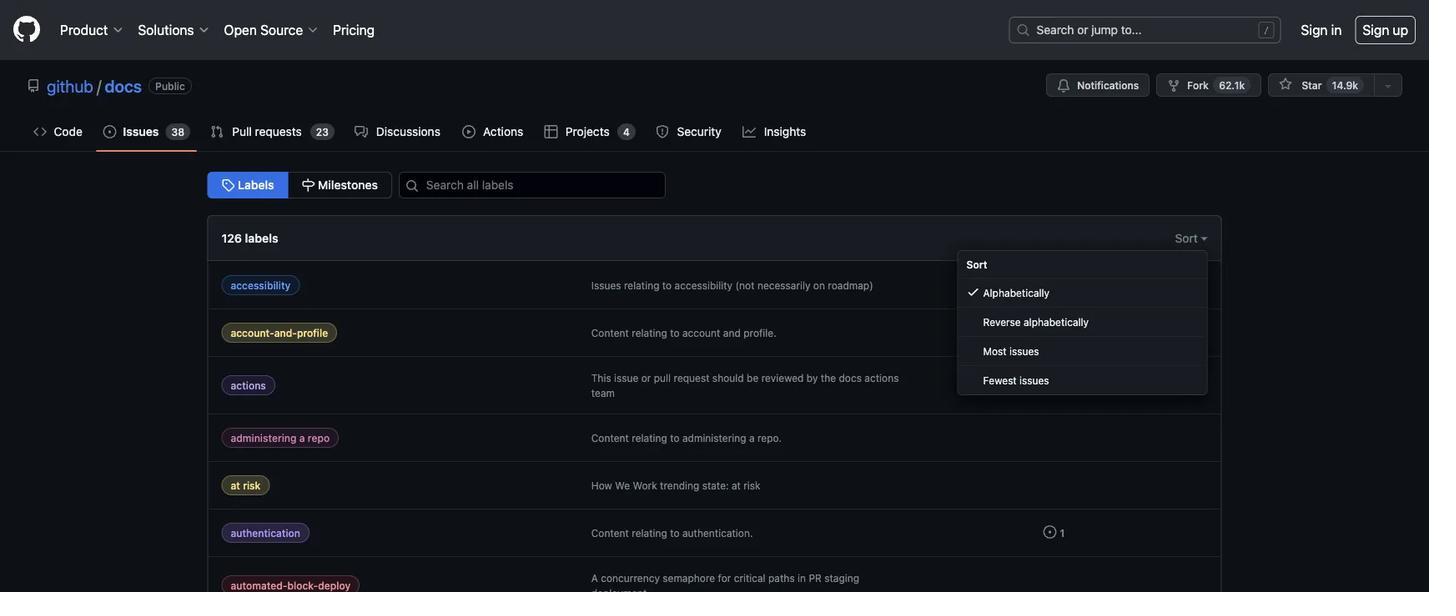Task type: vqa. For each thing, say whether or not it's contained in the screenshot.
terryturtle85
no



Task type: describe. For each thing, give the bounding box(es) containing it.
this issue or pull request should be reviewed by the docs actions team
[[591, 372, 899, 399]]

pull
[[232, 125, 252, 139]]

account
[[683, 327, 721, 339]]

1 at from the left
[[231, 480, 240, 492]]

or inside button
[[1078, 23, 1089, 37]]

sign in link
[[1301, 20, 1342, 40]]

graph image
[[743, 125, 756, 139]]

concurrency
[[601, 572, 660, 584]]

search image inside button
[[1017, 23, 1030, 37]]

automated-
[[231, 580, 287, 592]]

account-and-profile
[[231, 327, 328, 339]]

most
[[983, 345, 1007, 357]]

github link
[[47, 76, 93, 96]]

at risk link
[[222, 476, 270, 496]]

authentication.
[[683, 527, 753, 539]]

accessibility link
[[222, 275, 300, 295]]

by
[[807, 372, 818, 384]]

labels
[[245, 231, 278, 245]]

necessarily
[[758, 280, 811, 291]]

repo.
[[758, 432, 782, 444]]

sort inside popup button
[[1175, 231, 1201, 245]]

account-
[[231, 327, 274, 339]]

we
[[615, 480, 630, 492]]

126
[[222, 231, 242, 245]]

authentication link
[[222, 523, 310, 543]]

for
[[718, 572, 731, 584]]

should
[[713, 372, 744, 384]]

the
[[821, 372, 836, 384]]

tag image
[[222, 179, 235, 192]]

notifications
[[1078, 79, 1139, 91]]

reverse alphabetically link
[[958, 308, 1207, 337]]

issues relating to accessibility (not necessarily on roadmap)
[[591, 280, 873, 291]]

projects
[[566, 125, 610, 139]]

pull requests
[[232, 125, 302, 139]]

work
[[633, 480, 657, 492]]

fewest issues
[[983, 375, 1049, 386]]

semaphore
[[663, 572, 715, 584]]

docs link
[[105, 76, 142, 96]]

shield image
[[656, 125, 669, 139]]

to for accessibility
[[662, 280, 672, 291]]

relating for authentication.
[[632, 527, 667, 539]]

pricing link
[[326, 13, 381, 47]]

62.1k
[[1219, 79, 1245, 91]]

security link
[[649, 119, 730, 144]]

sign up link
[[1355, 16, 1416, 44]]

/
[[97, 76, 101, 96]]

1 administering from the left
[[231, 432, 297, 444]]

pr
[[809, 572, 822, 584]]

code image
[[33, 125, 47, 139]]

sort button
[[1175, 229, 1208, 247]]

content for content relating to account and profile.
[[591, 327, 629, 339]]

state:
[[702, 480, 729, 492]]

search or jump to...
[[1037, 23, 1142, 37]]

in inside a concurrency semaphore for critical paths in pr staging deployment
[[798, 572, 806, 584]]

2 risk from the left
[[744, 480, 761, 492]]

4
[[623, 126, 630, 138]]

and
[[723, 327, 741, 339]]

reverse alphabetically
[[983, 316, 1089, 328]]

issues for fewest issues
[[1020, 375, 1049, 386]]

14906 users starred this repository element
[[1327, 77, 1364, 93]]

0 vertical spatial in
[[1332, 22, 1342, 38]]

sign in
[[1301, 22, 1342, 38]]

jump
[[1092, 23, 1118, 37]]

code
[[54, 125, 82, 139]]

2 administering from the left
[[683, 432, 746, 444]]

fork 62.1k
[[1188, 79, 1245, 91]]

126 labels
[[222, 231, 278, 245]]

sort inside menu
[[967, 259, 988, 270]]

fork
[[1188, 79, 1209, 91]]

actions
[[483, 125, 523, 139]]

github / docs
[[47, 76, 142, 96]]

Search all labels text field
[[399, 172, 666, 199]]

discussions
[[376, 125, 441, 139]]

docs inside this issue or pull request should be reviewed by the docs actions team
[[839, 372, 862, 384]]

notifications link
[[1047, 73, 1150, 97]]

2 a from the left
[[749, 432, 755, 444]]

1 vertical spatial issue opened image
[[1044, 526, 1057, 539]]

most issues link
[[958, 337, 1207, 366]]

insights
[[764, 125, 806, 139]]

relating for accessibility
[[624, 280, 660, 291]]

and-
[[274, 327, 297, 339]]

profile.
[[744, 327, 777, 339]]

play image
[[462, 125, 475, 139]]

at risk
[[231, 480, 261, 492]]

roadmap)
[[828, 280, 873, 291]]

actions link
[[455, 119, 531, 144]]

1 risk from the left
[[243, 480, 261, 492]]

automated-block-deploy
[[231, 580, 351, 592]]

content for content relating to authentication.
[[591, 527, 629, 539]]

git pull request image
[[210, 125, 224, 139]]

comment discussion image
[[355, 125, 368, 139]]

request
[[674, 372, 710, 384]]

deploy
[[318, 580, 351, 592]]

38
[[171, 126, 184, 138]]

(not
[[736, 280, 755, 291]]

milestones link
[[287, 172, 392, 199]]

administering a repo
[[231, 432, 330, 444]]

issue element
[[207, 172, 392, 199]]

23 open issues and pull requests image
[[1044, 378, 1057, 391]]

sign for sign in
[[1301, 22, 1328, 38]]

up
[[1393, 22, 1409, 38]]

a concurrency semaphore for critical paths in pr staging deployment
[[591, 572, 860, 592]]

most issues
[[983, 345, 1039, 357]]

0 vertical spatial issue opened image
[[103, 125, 116, 139]]

a
[[591, 572, 598, 584]]

critical
[[734, 572, 766, 584]]

to...
[[1121, 23, 1142, 37]]



Task type: locate. For each thing, give the bounding box(es) containing it.
0 vertical spatial issues
[[1010, 345, 1039, 357]]

1 horizontal spatial risk
[[744, 480, 761, 492]]

0 vertical spatial or
[[1078, 23, 1089, 37]]

1 content from the top
[[591, 327, 629, 339]]

menu containing sort
[[958, 250, 1208, 396]]

issues for issues
[[123, 125, 159, 139]]

3 content from the top
[[591, 527, 629, 539]]

sign for sign up
[[1363, 22, 1390, 38]]

search image inside labels search box
[[405, 179, 419, 193]]

content relating to authentication.
[[591, 527, 753, 539]]

1 horizontal spatial or
[[1078, 23, 1089, 37]]

1 vertical spatial search image
[[405, 179, 419, 193]]

issues
[[123, 125, 159, 139], [591, 280, 621, 291]]

0 vertical spatial issues
[[123, 125, 159, 139]]

table image
[[545, 125, 558, 139]]

0 horizontal spatial administering
[[231, 432, 297, 444]]

0 vertical spatial search image
[[1017, 23, 1030, 37]]

to left account
[[670, 327, 680, 339]]

sign
[[1301, 22, 1328, 38], [1363, 22, 1390, 38]]

0 horizontal spatial risk
[[243, 480, 261, 492]]

sort
[[1175, 231, 1201, 245], [967, 259, 988, 270]]

actions right the in the right of the page
[[865, 372, 899, 384]]

account-and-profile link
[[222, 323, 337, 343]]

issue opened image right "code"
[[103, 125, 116, 139]]

to for authentication.
[[670, 527, 680, 539]]

in left sign up link
[[1332, 22, 1342, 38]]

1 vertical spatial content
[[591, 432, 629, 444]]

requests
[[255, 125, 302, 139]]

milestone image
[[302, 179, 315, 192]]

this
[[591, 372, 611, 384]]

actions
[[865, 372, 899, 384], [231, 380, 266, 391]]

0 horizontal spatial accessibility
[[231, 280, 291, 291]]

authentication
[[231, 527, 300, 539]]

relating up content relating to account and profile.
[[624, 280, 660, 291]]

search or jump to... button
[[1010, 18, 1281, 43]]

fewest
[[983, 375, 1017, 386]]

star
[[1302, 79, 1322, 91]]

insights link
[[736, 119, 814, 144]]

0 vertical spatial docs
[[105, 76, 142, 96]]

0 vertical spatial content
[[591, 327, 629, 339]]

issue opened image
[[103, 125, 116, 139], [1044, 526, 1057, 539]]

a left the repo
[[299, 432, 305, 444]]

2 accessibility from the left
[[675, 280, 733, 291]]

actions down account-
[[231, 380, 266, 391]]

sign up
[[1363, 22, 1409, 38]]

deployment
[[591, 587, 647, 592]]

sign left up
[[1363, 22, 1390, 38]]

1 horizontal spatial sign
[[1363, 22, 1390, 38]]

content down team
[[591, 432, 629, 444]]

search image
[[1017, 23, 1030, 37], [405, 179, 419, 193]]

1 vertical spatial issues
[[591, 280, 621, 291]]

accessibility
[[231, 280, 291, 291], [675, 280, 733, 291]]

be
[[747, 372, 759, 384]]

fewest issues link
[[958, 366, 1207, 395]]

issues
[[1010, 345, 1039, 357], [1020, 375, 1049, 386]]

to up how we work trending state: at risk
[[670, 432, 680, 444]]

staging
[[825, 572, 860, 584]]

relating down work
[[632, 527, 667, 539]]

0 horizontal spatial actions
[[231, 380, 266, 391]]

Labels search field
[[399, 172, 666, 199]]

to left authentication.
[[670, 527, 680, 539]]

0 horizontal spatial issue opened image
[[103, 125, 116, 139]]

risk
[[243, 480, 261, 492], [744, 480, 761, 492]]

issue
[[614, 372, 639, 384]]

star image
[[1279, 78, 1293, 91]]

2 at from the left
[[732, 480, 741, 492]]

0 horizontal spatial sign
[[1301, 22, 1328, 38]]

search image left search on the right of the page
[[1017, 23, 1030, 37]]

on
[[813, 280, 825, 291]]

1 horizontal spatial docs
[[839, 372, 862, 384]]

sign up star
[[1301, 22, 1328, 38]]

search image down discussions
[[405, 179, 419, 193]]

public
[[155, 80, 185, 92]]

code link
[[27, 119, 90, 144]]

docs
[[105, 76, 142, 96], [839, 372, 862, 384]]

pricing
[[333, 22, 375, 38]]

1 a from the left
[[299, 432, 305, 444]]

2 content from the top
[[591, 432, 629, 444]]

relating up work
[[632, 432, 667, 444]]

docs right the in the right of the page
[[839, 372, 862, 384]]

1 horizontal spatial issues
[[591, 280, 621, 291]]

administering up state:
[[683, 432, 746, 444]]

actions inside this issue or pull request should be reviewed by the docs actions team
[[865, 372, 899, 384]]

1 vertical spatial in
[[798, 572, 806, 584]]

risk right state:
[[744, 480, 761, 492]]

1 horizontal spatial search image
[[1017, 23, 1030, 37]]

reviewed
[[762, 372, 804, 384]]

14.9k
[[1332, 79, 1359, 91]]

issues right fewest
[[1020, 375, 1049, 386]]

1 horizontal spatial actions
[[865, 372, 899, 384]]

star 14.9k
[[1299, 79, 1359, 91]]

discussions link
[[348, 119, 449, 144]]

search
[[1037, 23, 1074, 37]]

check image
[[967, 285, 980, 299]]

relating up pull
[[632, 327, 667, 339]]

a left repo.
[[749, 432, 755, 444]]

actions link
[[222, 376, 275, 396]]

0 horizontal spatial search image
[[405, 179, 419, 193]]

to for administering
[[670, 432, 680, 444]]

repo forked image
[[1168, 79, 1181, 93]]

1 vertical spatial sort
[[967, 259, 988, 270]]

bell image
[[1057, 79, 1071, 93]]

0 horizontal spatial docs
[[105, 76, 142, 96]]

1 vertical spatial docs
[[839, 372, 862, 384]]

accessibility down labels
[[231, 280, 291, 291]]

profile
[[297, 327, 328, 339]]

1 horizontal spatial a
[[749, 432, 755, 444]]

alphabetically
[[983, 287, 1050, 299]]

content relating to administering a repo.
[[591, 432, 782, 444]]

block-
[[287, 580, 318, 592]]

1 horizontal spatial sort
[[1175, 231, 1201, 245]]

how we work trending state: at risk
[[591, 480, 761, 492]]

1 vertical spatial or
[[641, 372, 651, 384]]

how
[[591, 480, 612, 492]]

paths
[[769, 572, 795, 584]]

to up content relating to account and profile.
[[662, 280, 672, 291]]

or inside this issue or pull request should be reviewed by the docs actions team
[[641, 372, 651, 384]]

0 horizontal spatial in
[[798, 572, 806, 584]]

1 sign from the left
[[1301, 22, 1328, 38]]

1 link
[[1044, 526, 1065, 539]]

content up the "this"
[[591, 327, 629, 339]]

alphabetically
[[1024, 316, 1089, 328]]

docs right /
[[105, 76, 142, 96]]

you must be signed in to add this repository to a list image
[[1382, 79, 1395, 93]]

0 vertical spatial sort
[[1175, 231, 1201, 245]]

github
[[47, 76, 93, 96]]

1 horizontal spatial accessibility
[[675, 280, 733, 291]]

0 horizontal spatial a
[[299, 432, 305, 444]]

at
[[231, 480, 240, 492], [732, 480, 741, 492]]

administering a repo link
[[222, 428, 339, 448]]

at right state:
[[732, 480, 741, 492]]

0 horizontal spatial sort
[[967, 259, 988, 270]]

security
[[677, 125, 722, 139]]

or left jump
[[1078, 23, 1089, 37]]

repo
[[308, 432, 330, 444]]

0 horizontal spatial issues
[[123, 125, 159, 139]]

1 horizontal spatial issue opened image
[[1044, 526, 1057, 539]]

at up authentication
[[231, 480, 240, 492]]

content relating to account and profile.
[[591, 327, 777, 339]]

accessibility left (not
[[675, 280, 733, 291]]

risk up authentication
[[243, 480, 261, 492]]

relating for administering
[[632, 432, 667, 444]]

to
[[662, 280, 672, 291], [670, 327, 680, 339], [670, 432, 680, 444], [670, 527, 680, 539]]

issues for most issues
[[1010, 345, 1039, 357]]

issues right most
[[1010, 345, 1039, 357]]

issues inside 'link'
[[1010, 345, 1039, 357]]

administering
[[231, 432, 297, 444], [683, 432, 746, 444]]

administering up at risk
[[231, 432, 297, 444]]

content for content relating to administering a repo.
[[591, 432, 629, 444]]

2 sign from the left
[[1363, 22, 1390, 38]]

to for account
[[670, 327, 680, 339]]

1 vertical spatial issues
[[1020, 375, 1049, 386]]

issues for issues relating to accessibility (not necessarily on roadmap)
[[591, 280, 621, 291]]

team
[[591, 387, 615, 399]]

2 vertical spatial content
[[591, 527, 629, 539]]

1 horizontal spatial at
[[732, 480, 741, 492]]

or
[[1078, 23, 1089, 37], [641, 372, 651, 384]]

homepage image
[[13, 16, 40, 42]]

0 horizontal spatial or
[[641, 372, 651, 384]]

reverse
[[983, 316, 1021, 328]]

a
[[299, 432, 305, 444], [749, 432, 755, 444]]

relating for account
[[632, 327, 667, 339]]

menu
[[958, 250, 1208, 396]]

repo image
[[27, 79, 40, 93]]

1 horizontal spatial in
[[1332, 22, 1342, 38]]

content up a
[[591, 527, 629, 539]]

1 accessibility from the left
[[231, 280, 291, 291]]

None search field
[[392, 172, 686, 199]]

or left pull
[[641, 372, 651, 384]]

in left pr
[[798, 572, 806, 584]]

1
[[1060, 527, 1065, 539]]

issue opened image left 1
[[1044, 526, 1057, 539]]

automated-block-deploy link
[[222, 576, 360, 592]]

0 horizontal spatial at
[[231, 480, 240, 492]]

1 horizontal spatial administering
[[683, 432, 746, 444]]



